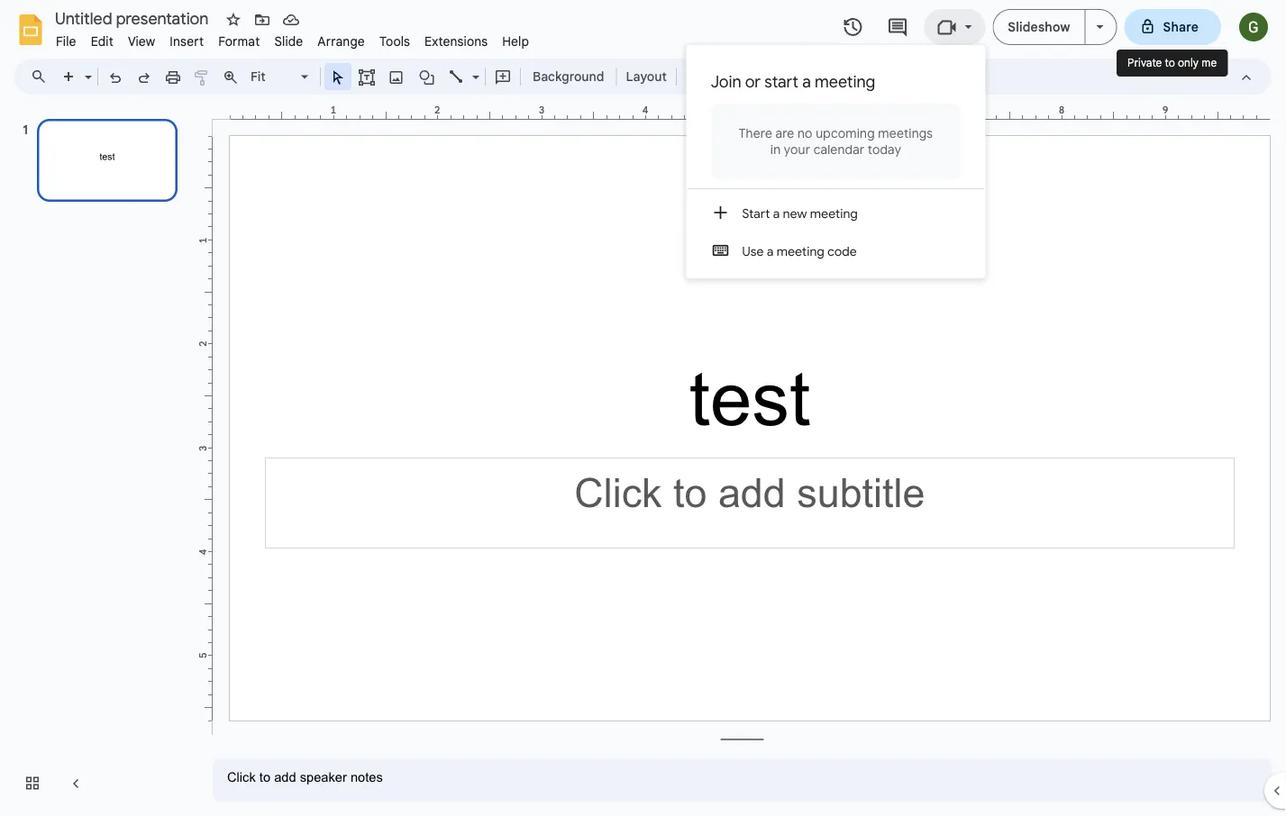Task type: vqa. For each thing, say whether or not it's contained in the screenshot.
5th Automatically from the bottom
no



Task type: describe. For each thing, give the bounding box(es) containing it.
menu bar banner
[[0, 0, 1287, 817]]

insert
[[170, 33, 204, 49]]

view menu item
[[121, 31, 163, 52]]

Star checkbox
[[221, 7, 246, 32]]

transition
[[754, 69, 813, 84]]

help menu item
[[495, 31, 537, 52]]

extensions menu item
[[418, 31, 495, 52]]

theme
[[689, 69, 730, 84]]

background
[[533, 69, 605, 84]]

help
[[502, 33, 529, 49]]

arrange
[[318, 33, 365, 49]]

only
[[1179, 56, 1199, 70]]

file
[[56, 33, 76, 49]]

extensions
[[425, 33, 488, 49]]

navigation inside application
[[0, 102, 198, 817]]

shape image
[[417, 64, 438, 89]]

Zoom text field
[[248, 64, 298, 89]]

Rename text field
[[49, 7, 219, 29]]

background button
[[525, 63, 613, 90]]

to
[[1166, 56, 1176, 70]]

view
[[128, 33, 155, 49]]

transition button
[[746, 63, 821, 90]]

share button
[[1125, 9, 1222, 45]]



Task type: locate. For each thing, give the bounding box(es) containing it.
me
[[1202, 56, 1218, 70]]

theme button
[[681, 63, 738, 90]]

insert menu item
[[163, 31, 211, 52]]

edit menu item
[[84, 31, 121, 52]]

slide menu item
[[267, 31, 311, 52]]

private
[[1128, 56, 1163, 70]]

slideshow
[[1008, 19, 1071, 35]]

application
[[0, 0, 1287, 817]]

Menus field
[[23, 64, 62, 89]]

format menu item
[[211, 31, 267, 52]]

edit
[[91, 33, 114, 49]]

menu bar
[[49, 23, 537, 53]]

insert image image
[[386, 64, 407, 89]]

menu bar inside menu bar banner
[[49, 23, 537, 53]]

layout
[[626, 69, 667, 84]]

tools menu item
[[372, 31, 418, 52]]

Zoom field
[[245, 64, 317, 90]]

navigation
[[0, 102, 198, 817]]

slideshow button
[[993, 9, 1086, 45]]

share
[[1164, 19, 1199, 35]]

application containing slideshow
[[0, 0, 1287, 817]]

main toolbar
[[53, 63, 822, 90]]

tools
[[380, 33, 410, 49]]

arrange menu item
[[311, 31, 372, 52]]

slide
[[274, 33, 303, 49]]

file menu item
[[49, 31, 84, 52]]

private to only me
[[1128, 56, 1218, 70]]

menu bar containing file
[[49, 23, 537, 53]]

layout button
[[621, 63, 673, 90]]

presentation options image
[[1097, 25, 1104, 29]]

format
[[218, 33, 260, 49]]

new slide with layout image
[[80, 65, 92, 71]]



